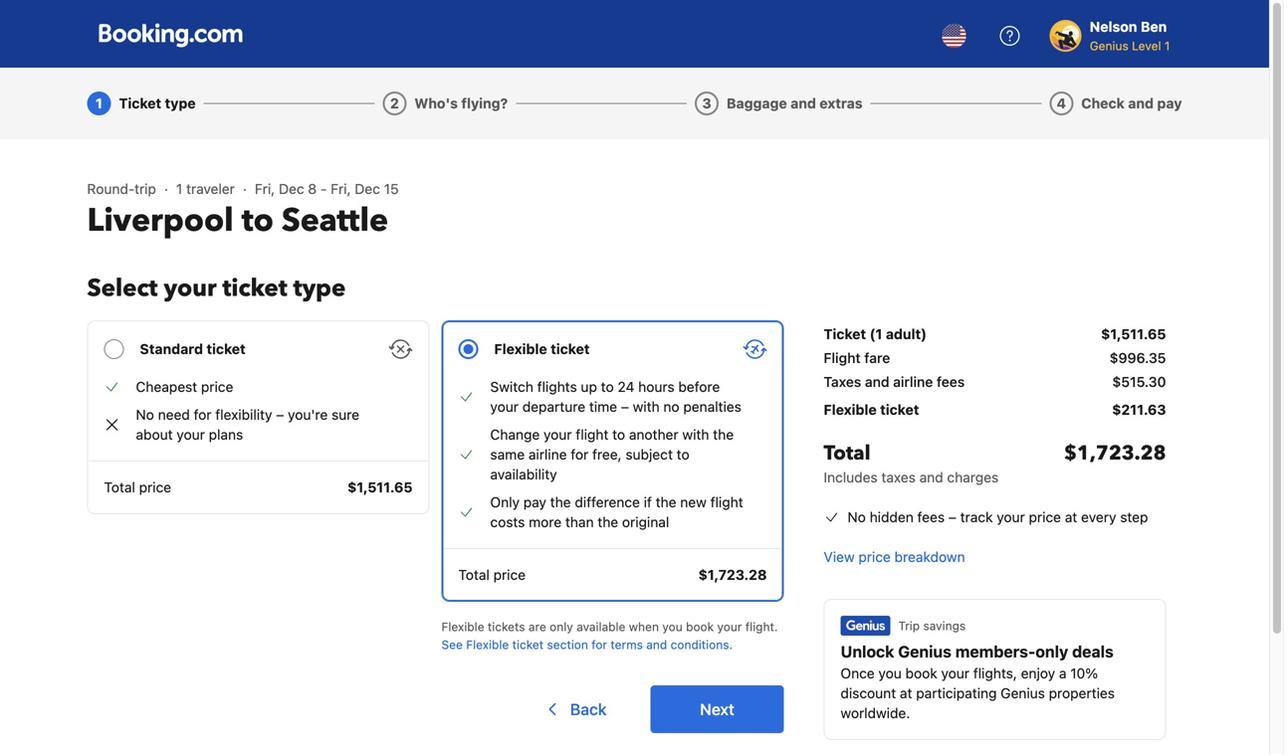 Task type: describe. For each thing, give the bounding box(es) containing it.
table containing total
[[824, 321, 1166, 496]]

select
[[87, 272, 158, 305]]

$515.30 cell
[[1113, 372, 1166, 392]]

price left 'every' at the bottom of the page
[[1029, 509, 1061, 526]]

taxes
[[824, 374, 861, 390]]

seattle
[[282, 199, 388, 242]]

15
[[384, 181, 399, 197]]

track
[[960, 509, 993, 526]]

view price breakdown
[[824, 549, 965, 565]]

step
[[1120, 509, 1148, 526]]

– inside switch flights up to 24 hours before your departure time – with no penalties
[[621, 399, 629, 415]]

for inside flexible tickets are only available when you book your flight. see flexible ticket section for terms and conditions.
[[592, 638, 607, 652]]

flight fare cell
[[824, 348, 890, 368]]

members-
[[955, 643, 1036, 662]]

total inside total includes taxes and charges
[[824, 440, 871, 467]]

conditions.
[[671, 638, 733, 652]]

row containing flexible ticket
[[824, 396, 1166, 424]]

extras
[[820, 95, 863, 112]]

back button
[[530, 686, 619, 734]]

genius inside nelson ben genius level 1
[[1090, 39, 1129, 53]]

than
[[565, 514, 594, 531]]

the right the if
[[656, 494, 677, 511]]

flight inside change your flight to another with the same airline for free, subject to availability
[[576, 427, 609, 443]]

no need for flexibility – you're sure about your plans
[[136, 407, 359, 443]]

cheapest price
[[136, 379, 233, 395]]

up
[[581, 379, 597, 395]]

flight fare
[[824, 350, 890, 366]]

your inside no need for flexibility – you're sure about your plans
[[177, 427, 205, 443]]

1 inside round-trip · 1 traveler · fri, dec 8 - fri, dec 15 liverpool to seattle
[[176, 181, 182, 197]]

see flexible ticket section for terms and conditions. link
[[442, 638, 733, 652]]

about
[[136, 427, 173, 443]]

see
[[442, 638, 463, 652]]

tickets
[[488, 620, 525, 634]]

switch flights up to 24 hours before your departure time – with no penalties
[[490, 379, 742, 415]]

you're
[[288, 407, 328, 423]]

$211.63 cell
[[1112, 400, 1166, 420]]

includes
[[824, 469, 878, 486]]

book for are
[[686, 620, 714, 634]]

trip
[[898, 619, 920, 633]]

flight
[[824, 350, 861, 366]]

you for members-
[[879, 666, 902, 682]]

airline inside cell
[[893, 374, 933, 390]]

ben
[[1141, 18, 1167, 35]]

who's flying?
[[414, 95, 508, 112]]

flexible ticket inside row
[[824, 402, 919, 418]]

taxes and airline fees
[[824, 374, 965, 390]]

$1,511.65 cell
[[1101, 325, 1166, 344]]

your inside switch flights up to 24 hours before your departure time – with no penalties
[[490, 399, 519, 415]]

charges
[[947, 469, 999, 486]]

flights
[[537, 379, 577, 395]]

taxes
[[882, 469, 916, 486]]

the up more
[[550, 494, 571, 511]]

ticket (1 adult) cell
[[824, 325, 927, 344]]

flexible up 'see'
[[442, 620, 484, 634]]

1 dec from the left
[[279, 181, 304, 197]]

traveler
[[186, 181, 235, 197]]

for inside no need for flexibility – you're sure about your plans
[[194, 407, 212, 423]]

section
[[547, 638, 588, 652]]

your inside change your flight to another with the same airline for free, subject to availability
[[544, 427, 572, 443]]

difference
[[575, 494, 640, 511]]

1 vertical spatial fees
[[918, 509, 945, 526]]

cheapest
[[136, 379, 197, 395]]

before
[[678, 379, 720, 395]]

0 horizontal spatial genius
[[898, 643, 952, 662]]

savings
[[923, 619, 966, 633]]

ticket inside flexible ticket cell
[[880, 402, 919, 418]]

and inside total includes taxes and charges
[[920, 469, 943, 486]]

1 fri, from the left
[[255, 181, 275, 197]]

only
[[490, 494, 520, 511]]

book for members-
[[906, 666, 938, 682]]

and for check
[[1128, 95, 1154, 112]]

unlock
[[841, 643, 895, 662]]

switch
[[490, 379, 533, 395]]

ticket down round-trip · 1 traveler · fri, dec 8 - fri, dec 15 liverpool to seattle
[[222, 272, 287, 305]]

liverpool
[[87, 199, 234, 242]]

and for taxes
[[865, 374, 890, 390]]

total for no need for flexibility – you're sure about your plans
[[104, 479, 135, 496]]

a
[[1059, 666, 1067, 682]]

participating
[[916, 685, 997, 702]]

$1,723.28 inside row
[[1064, 440, 1166, 467]]

round-trip · 1 traveler · fri, dec 8 - fri, dec 15 liverpool to seattle
[[87, 181, 399, 242]]

round-
[[87, 181, 134, 197]]

flexible inside cell
[[824, 402, 877, 418]]

-
[[321, 181, 327, 197]]

0 vertical spatial pay
[[1157, 95, 1182, 112]]

2 dec from the left
[[355, 181, 380, 197]]

discount
[[841, 685, 896, 702]]

1 vertical spatial 1
[[96, 95, 103, 112]]

every
[[1081, 509, 1117, 526]]

available
[[577, 620, 626, 634]]

3
[[702, 95, 711, 112]]

nelson
[[1090, 18, 1137, 35]]

no for no need for flexibility – you're sure about your plans
[[136, 407, 154, 423]]

no for no hidden fees – track your price at every step
[[848, 509, 866, 526]]

sure
[[332, 407, 359, 423]]

flexible down tickets
[[466, 638, 509, 652]]

view price breakdown element
[[824, 548, 965, 567]]

flexible ticket cell
[[824, 400, 919, 420]]

more
[[529, 514, 562, 531]]

view price breakdown link
[[824, 548, 965, 567]]

pay inside 'only pay the difference if the new flight costs more than the original'
[[523, 494, 547, 511]]

hours
[[638, 379, 675, 395]]

when
[[629, 620, 659, 634]]

your inside flexible tickets are only available when you book your flight. see flexible ticket section for terms and conditions.
[[717, 620, 742, 634]]

0 vertical spatial at
[[1065, 509, 1077, 526]]

only pay the difference if the new flight costs more than the original
[[490, 494, 743, 531]]

time
[[589, 399, 617, 415]]

$1,511.65 for total price
[[347, 479, 413, 496]]

2 fri, from the left
[[331, 181, 351, 197]]

check
[[1082, 95, 1125, 112]]

only for are
[[550, 620, 573, 634]]

change
[[490, 427, 540, 443]]

price up tickets
[[493, 567, 526, 583]]

level
[[1132, 39, 1161, 53]]

0 horizontal spatial flexible ticket
[[494, 341, 590, 357]]

plans
[[209, 427, 243, 443]]

with inside switch flights up to 24 hours before your departure time – with no penalties
[[633, 399, 660, 415]]

10%
[[1071, 666, 1098, 682]]

airline inside change your flight to another with the same airline for free, subject to availability
[[529, 447, 567, 463]]

next
[[700, 700, 735, 719]]

penalties
[[683, 399, 742, 415]]

the inside change your flight to another with the same airline for free, subject to availability
[[713, 427, 734, 443]]

same
[[490, 447, 525, 463]]

trip
[[134, 181, 156, 197]]

flight inside 'only pay the difference if the new flight costs more than the original'
[[711, 494, 743, 511]]

to inside switch flights up to 24 hours before your departure time – with no penalties
[[601, 379, 614, 395]]

breakdown
[[895, 549, 965, 565]]

for inside change your flight to another with the same airline for free, subject to availability
[[571, 447, 589, 463]]

total price for change your flight to another with the same airline for free, subject to availability
[[458, 567, 526, 583]]

departure
[[522, 399, 586, 415]]

8
[[308, 181, 317, 197]]

check and pay
[[1082, 95, 1182, 112]]

next button
[[651, 686, 784, 734]]

1 inside nelson ben genius level 1
[[1165, 39, 1170, 53]]



Task type: locate. For each thing, give the bounding box(es) containing it.
2 horizontal spatial genius
[[1090, 39, 1129, 53]]

ticket for ticket type
[[119, 95, 161, 112]]

1 vertical spatial airline
[[529, 447, 567, 463]]

0 vertical spatial for
[[194, 407, 212, 423]]

to left seattle
[[242, 199, 274, 242]]

$1,723.28 cell
[[1064, 440, 1166, 488]]

nelson ben genius level 1
[[1090, 18, 1170, 53]]

0 horizontal spatial airline
[[529, 447, 567, 463]]

airline
[[893, 374, 933, 390], [529, 447, 567, 463]]

1 row from the top
[[824, 321, 1166, 348]]

24
[[618, 379, 635, 395]]

pay up more
[[523, 494, 547, 511]]

0 vertical spatial $1,723.28
[[1064, 440, 1166, 467]]

book
[[686, 620, 714, 634], [906, 666, 938, 682]]

only inside unlock genius members-only deals once you book your flights, enjoy a 10% discount at participating genius properties worldwide.
[[1036, 643, 1069, 662]]

ticket (1 adult)
[[824, 326, 927, 342]]

$996.35 cell
[[1110, 348, 1166, 368]]

at left 'every' at the bottom of the page
[[1065, 509, 1077, 526]]

0 horizontal spatial with
[[633, 399, 660, 415]]

0 vertical spatial flight
[[576, 427, 609, 443]]

you up "discount"
[[879, 666, 902, 682]]

0 horizontal spatial total price
[[104, 479, 171, 496]]

0 vertical spatial flexible ticket
[[494, 341, 590, 357]]

ticket type
[[119, 95, 196, 112]]

with down hours
[[633, 399, 660, 415]]

$1,511.65
[[1101, 326, 1166, 342], [347, 479, 413, 496]]

ticket up flight
[[824, 326, 866, 342]]

2 vertical spatial genius
[[1001, 685, 1045, 702]]

(1
[[870, 326, 883, 342]]

flexibility
[[215, 407, 272, 423]]

1 horizontal spatial at
[[1065, 509, 1077, 526]]

1 horizontal spatial –
[[621, 399, 629, 415]]

your down departure
[[544, 427, 572, 443]]

for down "available"
[[592, 638, 607, 652]]

booking.com logo image
[[99, 23, 242, 47], [99, 23, 242, 47]]

1 vertical spatial total
[[104, 479, 135, 496]]

baggage
[[727, 95, 787, 112]]

1 vertical spatial flexible ticket
[[824, 402, 919, 418]]

who's
[[414, 95, 458, 112]]

1 right level
[[1165, 39, 1170, 53]]

0 vertical spatial book
[[686, 620, 714, 634]]

0 vertical spatial total
[[824, 440, 871, 467]]

your up standard ticket
[[164, 272, 216, 305]]

0 horizontal spatial type
[[165, 95, 196, 112]]

0 horizontal spatial $1,723.28
[[698, 567, 767, 583]]

total includes taxes and charges
[[824, 440, 999, 486]]

0 vertical spatial with
[[633, 399, 660, 415]]

once
[[841, 666, 875, 682]]

dec left 15
[[355, 181, 380, 197]]

1 left traveler at the left top
[[176, 181, 182, 197]]

row containing flight fare
[[824, 348, 1166, 372]]

to right up
[[601, 379, 614, 395]]

$515.30
[[1113, 374, 1166, 390]]

$996.35
[[1110, 350, 1166, 366]]

free,
[[592, 447, 622, 463]]

book inside flexible tickets are only available when you book your flight. see flexible ticket section for terms and conditions.
[[686, 620, 714, 634]]

total price down about at the left
[[104, 479, 171, 496]]

1 · from the left
[[164, 181, 168, 197]]

– left track
[[949, 509, 957, 526]]

are
[[529, 620, 546, 634]]

1 horizontal spatial fri,
[[331, 181, 351, 197]]

4
[[1057, 95, 1066, 112]]

fri, right -
[[331, 181, 351, 197]]

1 horizontal spatial genius
[[1001, 685, 1045, 702]]

1 horizontal spatial you
[[879, 666, 902, 682]]

row containing total
[[824, 424, 1166, 496]]

3 row from the top
[[824, 372, 1166, 396]]

only
[[550, 620, 573, 634], [1036, 643, 1069, 662]]

and down fare
[[865, 374, 890, 390]]

1 vertical spatial pay
[[523, 494, 547, 511]]

– left you're
[[276, 407, 284, 423]]

·
[[164, 181, 168, 197], [243, 181, 247, 197]]

0 vertical spatial you
[[662, 620, 683, 634]]

and for baggage
[[791, 95, 816, 112]]

adult)
[[886, 326, 927, 342]]

fri, left 8
[[255, 181, 275, 197]]

2 horizontal spatial for
[[592, 638, 607, 652]]

flexible ticket up flights
[[494, 341, 590, 357]]

enjoy
[[1021, 666, 1055, 682]]

1 vertical spatial at
[[900, 685, 912, 702]]

1 horizontal spatial dec
[[355, 181, 380, 197]]

your right track
[[997, 509, 1025, 526]]

genius down enjoy
[[1001, 685, 1045, 702]]

flight up free,
[[576, 427, 609, 443]]

another
[[629, 427, 679, 443]]

view
[[824, 549, 855, 565]]

0 horizontal spatial $1,511.65
[[347, 479, 413, 496]]

total price for no need for flexibility – you're sure about your plans
[[104, 479, 171, 496]]

1 vertical spatial with
[[682, 427, 709, 443]]

standard ticket
[[140, 341, 246, 357]]

1 horizontal spatial $1,511.65
[[1101, 326, 1166, 342]]

with
[[633, 399, 660, 415], [682, 427, 709, 443]]

1 horizontal spatial 1
[[176, 181, 182, 197]]

deals
[[1072, 643, 1114, 662]]

2 horizontal spatial –
[[949, 509, 957, 526]]

flight right new
[[711, 494, 743, 511]]

your left flight.
[[717, 620, 742, 634]]

and inside taxes and airline fees cell
[[865, 374, 890, 390]]

to inside round-trip · 1 traveler · fri, dec 8 - fri, dec 15 liverpool to seattle
[[242, 199, 274, 242]]

2
[[390, 95, 399, 112]]

genius down "nelson" on the right top of page
[[1090, 39, 1129, 53]]

1 horizontal spatial $1,723.28
[[1064, 440, 1166, 467]]

total
[[824, 440, 871, 467], [104, 479, 135, 496], [458, 567, 490, 583]]

0 vertical spatial ticket
[[119, 95, 161, 112]]

your up participating
[[941, 666, 970, 682]]

2 vertical spatial for
[[592, 638, 607, 652]]

and left extras
[[791, 95, 816, 112]]

flexible down taxes
[[824, 402, 877, 418]]

1 left ticket type
[[96, 95, 103, 112]]

availability
[[490, 466, 557, 483]]

ticket inside flexible tickets are only available when you book your flight. see flexible ticket section for terms and conditions.
[[512, 638, 544, 652]]

$1,511.65 up the $996.35
[[1101, 326, 1166, 342]]

1 horizontal spatial pay
[[1157, 95, 1182, 112]]

1 vertical spatial flight
[[711, 494, 743, 511]]

1 vertical spatial no
[[848, 509, 866, 526]]

2 row from the top
[[824, 348, 1166, 372]]

fri,
[[255, 181, 275, 197], [331, 181, 351, 197]]

$1,511.65 inside row
[[1101, 326, 1166, 342]]

0 horizontal spatial only
[[550, 620, 573, 634]]

0 vertical spatial $1,511.65
[[1101, 326, 1166, 342]]

change your flight to another with the same airline for free, subject to availability
[[490, 427, 734, 483]]

row containing taxes and airline fees
[[824, 372, 1166, 396]]

0 horizontal spatial book
[[686, 620, 714, 634]]

0 vertical spatial genius
[[1090, 39, 1129, 53]]

1 vertical spatial for
[[571, 447, 589, 463]]

$1,723.28 down $211.63 cell
[[1064, 440, 1166, 467]]

you inside unlock genius members-only deals once you book your flights, enjoy a 10% discount at participating genius properties worldwide.
[[879, 666, 902, 682]]

1 horizontal spatial airline
[[893, 374, 933, 390]]

1 vertical spatial genius
[[898, 643, 952, 662]]

flexible ticket down taxes and airline fees cell
[[824, 402, 919, 418]]

flexible tickets are only available when you book your flight. see flexible ticket section for terms and conditions.
[[442, 620, 778, 652]]

and down when
[[646, 638, 667, 652]]

back
[[570, 700, 607, 719]]

the down penalties
[[713, 427, 734, 443]]

original
[[622, 514, 669, 531]]

price
[[201, 379, 233, 395], [139, 479, 171, 496], [1029, 509, 1061, 526], [859, 549, 891, 565], [493, 567, 526, 583]]

price down about at the left
[[139, 479, 171, 496]]

ticket right standard
[[207, 341, 246, 357]]

0 vertical spatial no
[[136, 407, 154, 423]]

1 horizontal spatial only
[[1036, 643, 1069, 662]]

flight.
[[745, 620, 778, 634]]

1 horizontal spatial ·
[[243, 181, 247, 197]]

you for are
[[662, 620, 683, 634]]

terms
[[611, 638, 643, 652]]

the
[[713, 427, 734, 443], [550, 494, 571, 511], [656, 494, 677, 511], [598, 514, 618, 531]]

flight
[[576, 427, 609, 443], [711, 494, 743, 511]]

$211.63
[[1112, 402, 1166, 418]]

total cell
[[824, 440, 999, 488]]

the down "difference"
[[598, 514, 618, 531]]

unlock genius members-only deals once you book your flights, enjoy a 10% discount at participating genius properties worldwide.
[[841, 643, 1115, 722]]

1 horizontal spatial for
[[571, 447, 589, 463]]

1 vertical spatial total price
[[458, 567, 526, 583]]

1 horizontal spatial with
[[682, 427, 709, 443]]

1 vertical spatial book
[[906, 666, 938, 682]]

total for change your flight to another with the same airline for free, subject to availability
[[458, 567, 490, 583]]

only inside flexible tickets are only available when you book your flight. see flexible ticket section for terms and conditions.
[[550, 620, 573, 634]]

0 vertical spatial fees
[[937, 374, 965, 390]]

no up about at the left
[[136, 407, 154, 423]]

$1,511.65 down sure
[[347, 479, 413, 496]]

no inside no need for flexibility – you're sure about your plans
[[136, 407, 154, 423]]

1 vertical spatial $1,511.65
[[347, 479, 413, 496]]

ticket up trip
[[119, 95, 161, 112]]

table
[[824, 321, 1166, 496]]

1 horizontal spatial total
[[458, 567, 490, 583]]

0 horizontal spatial 1
[[96, 95, 103, 112]]

airline up the availability at bottom left
[[529, 447, 567, 463]]

ticket for ticket (1 adult)
[[824, 326, 866, 342]]

costs
[[490, 514, 525, 531]]

price right view
[[859, 549, 891, 565]]

0 horizontal spatial you
[[662, 620, 683, 634]]

1 horizontal spatial flexible ticket
[[824, 402, 919, 418]]

to right subject
[[677, 447, 690, 463]]

0 horizontal spatial dec
[[279, 181, 304, 197]]

0 horizontal spatial –
[[276, 407, 284, 423]]

with down penalties
[[682, 427, 709, 443]]

0 horizontal spatial no
[[136, 407, 154, 423]]

total price up tickets
[[458, 567, 526, 583]]

1 horizontal spatial flight
[[711, 494, 743, 511]]

only for members-
[[1036, 643, 1069, 662]]

to
[[242, 199, 274, 242], [601, 379, 614, 395], [612, 427, 625, 443], [677, 447, 690, 463]]

flexible
[[494, 341, 547, 357], [824, 402, 877, 418], [442, 620, 484, 634], [466, 638, 509, 652]]

0 vertical spatial only
[[550, 620, 573, 634]]

0 vertical spatial airline
[[893, 374, 933, 390]]

you right when
[[662, 620, 683, 634]]

· right traveler at the left top
[[243, 181, 247, 197]]

subject
[[626, 447, 673, 463]]

2 vertical spatial 1
[[176, 181, 182, 197]]

row
[[824, 321, 1166, 348], [824, 348, 1166, 372], [824, 372, 1166, 396], [824, 396, 1166, 424], [824, 424, 1166, 496]]

taxes and airline fees cell
[[824, 372, 965, 392]]

0 horizontal spatial flight
[[576, 427, 609, 443]]

pay down level
[[1157, 95, 1182, 112]]

dec left 8
[[279, 181, 304, 197]]

0 vertical spatial 1
[[1165, 39, 1170, 53]]

2 horizontal spatial 1
[[1165, 39, 1170, 53]]

no left hidden in the bottom of the page
[[848, 509, 866, 526]]

1 vertical spatial $1,723.28
[[698, 567, 767, 583]]

0 horizontal spatial pay
[[523, 494, 547, 511]]

0 horizontal spatial ·
[[164, 181, 168, 197]]

at up worldwide.
[[900, 685, 912, 702]]

1 horizontal spatial no
[[848, 509, 866, 526]]

– inside no need for flexibility – you're sure about your plans
[[276, 407, 284, 423]]

genius image
[[841, 616, 891, 636], [841, 616, 891, 636]]

you
[[662, 620, 683, 634], [879, 666, 902, 682]]

no
[[136, 407, 154, 423], [848, 509, 866, 526]]

airline down adult)
[[893, 374, 933, 390]]

2 · from the left
[[243, 181, 247, 197]]

type up traveler at the left top
[[165, 95, 196, 112]]

1 vertical spatial only
[[1036, 643, 1069, 662]]

at inside unlock genius members-only deals once you book your flights, enjoy a 10% discount at participating genius properties worldwide.
[[900, 685, 912, 702]]

0 horizontal spatial fri,
[[255, 181, 275, 197]]

ticket down taxes and airline fees cell
[[880, 402, 919, 418]]

1 horizontal spatial book
[[906, 666, 938, 682]]

your inside unlock genius members-only deals once you book your flights, enjoy a 10% discount at participating genius properties worldwide.
[[941, 666, 970, 682]]

flexible up switch
[[494, 341, 547, 357]]

price up the flexibility
[[201, 379, 233, 395]]

1 horizontal spatial ticket
[[824, 326, 866, 342]]

0 vertical spatial type
[[165, 95, 196, 112]]

hidden
[[870, 509, 914, 526]]

1 vertical spatial ticket
[[824, 326, 866, 342]]

– down 24
[[621, 399, 629, 415]]

book inside unlock genius members-only deals once you book your flights, enjoy a 10% discount at participating genius properties worldwide.
[[906, 666, 938, 682]]

and inside flexible tickets are only available when you book your flight. see flexible ticket section for terms and conditions.
[[646, 638, 667, 652]]

0 horizontal spatial for
[[194, 407, 212, 423]]

if
[[644, 494, 652, 511]]

row containing ticket (1 adult)
[[824, 321, 1166, 348]]

2 vertical spatial total
[[458, 567, 490, 583]]

dec
[[279, 181, 304, 197], [355, 181, 380, 197]]

$1,723.28 up flight.
[[698, 567, 767, 583]]

standard
[[140, 341, 203, 357]]

for
[[194, 407, 212, 423], [571, 447, 589, 463], [592, 638, 607, 652]]

ticket up flights
[[551, 341, 590, 357]]

4 row from the top
[[824, 396, 1166, 424]]

book up participating
[[906, 666, 938, 682]]

0 horizontal spatial ticket
[[119, 95, 161, 112]]

0 vertical spatial total price
[[104, 479, 171, 496]]

properties
[[1049, 685, 1115, 702]]

you inside flexible tickets are only available when you book your flight. see flexible ticket section for terms and conditions.
[[662, 620, 683, 634]]

new
[[680, 494, 707, 511]]

with inside change your flight to another with the same airline for free, subject to availability
[[682, 427, 709, 443]]

2 horizontal spatial total
[[824, 440, 871, 467]]

your down need
[[177, 427, 205, 443]]

and right taxes
[[920, 469, 943, 486]]

None radio
[[87, 321, 430, 515], [442, 321, 784, 602], [87, 321, 430, 515], [442, 321, 784, 602]]

no
[[664, 399, 680, 415]]

type down seattle
[[293, 272, 346, 305]]

for right need
[[194, 407, 212, 423]]

pay
[[1157, 95, 1182, 112], [523, 494, 547, 511]]

genius down trip savings
[[898, 643, 952, 662]]

your down switch
[[490, 399, 519, 415]]

· right trip
[[164, 181, 168, 197]]

fees inside cell
[[937, 374, 965, 390]]

ticket inside cell
[[824, 326, 866, 342]]

5 row from the top
[[824, 424, 1166, 496]]

0 horizontal spatial at
[[900, 685, 912, 702]]

1 vertical spatial you
[[879, 666, 902, 682]]

for left free,
[[571, 447, 589, 463]]

$1,723.28
[[1064, 440, 1166, 467], [698, 567, 767, 583]]

ticket down "are"
[[512, 638, 544, 652]]

to up free,
[[612, 427, 625, 443]]

0 horizontal spatial total
[[104, 479, 135, 496]]

only up "section"
[[550, 620, 573, 634]]

and right check
[[1128, 95, 1154, 112]]

1 horizontal spatial type
[[293, 272, 346, 305]]

book up conditions.
[[686, 620, 714, 634]]

only up a
[[1036, 643, 1069, 662]]

worldwide.
[[841, 705, 910, 722]]

1 vertical spatial type
[[293, 272, 346, 305]]

trip savings
[[898, 619, 966, 633]]

need
[[158, 407, 190, 423]]

$1,511.65 for ticket (1 adult)
[[1101, 326, 1166, 342]]

1 horizontal spatial total price
[[458, 567, 526, 583]]

genius
[[1090, 39, 1129, 53], [898, 643, 952, 662], [1001, 685, 1045, 702]]



Task type: vqa. For each thing, say whether or not it's contained in the screenshot.
the bottommost Total
yes



